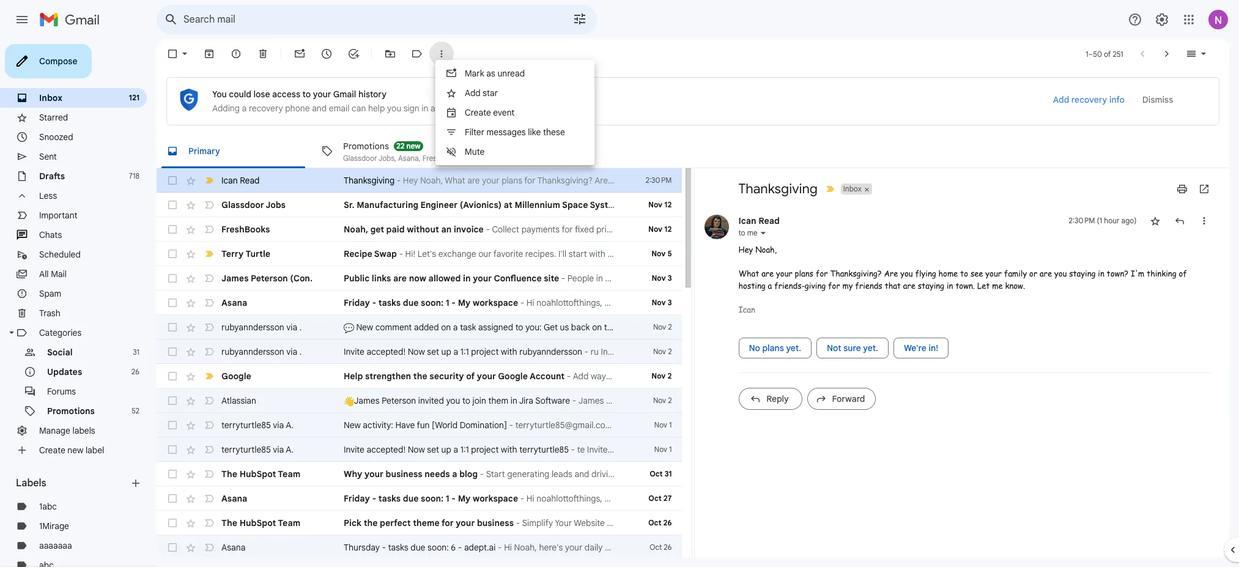 Task type: describe. For each thing, give the bounding box(es) containing it.
strengthen
[[365, 371, 411, 382]]

1 vertical spatial ican read
[[739, 215, 780, 226]]

of right update
[[635, 542, 643, 553]]

12 row from the top
[[157, 438, 682, 462]]

move to image
[[384, 48, 397, 60]]

set for terryturtle85
[[427, 444, 439, 455]]

pick the perfect theme for your business -
[[344, 518, 522, 529]]

rubyanndersson down get
[[520, 346, 583, 357]]

50
[[1094, 49, 1103, 58]]

a up help strengthen the security of your google account -
[[454, 346, 458, 357]]

glassdoor for glassdoor jobs
[[222, 199, 264, 211]]

get
[[371, 224, 384, 235]]

3 for friday - tasks due soon: 1 - my workspace -
[[668, 298, 672, 307]]

labels image
[[411, 48, 423, 60]]

to me
[[739, 228, 758, 237]]

sr. manufacturing engineer (avionics) at millennium space systems, a boeing company and 8 more jobs in los angeles, ca for you. apply now. link
[[344, 199, 939, 211]]

16 row from the top
[[157, 535, 696, 560]]

sr.
[[344, 199, 355, 211]]

for up giving
[[816, 268, 828, 279]]

manage labels link
[[39, 425, 95, 436]]

town.
[[956, 280, 976, 291]]

asana for oct 27
[[222, 493, 247, 504]]

31 inside labels navigation
[[133, 348, 140, 357]]

tasks for nov 3
[[379, 297, 401, 308]]

set for rubyanndersson
[[427, 346, 439, 357]]

access
[[272, 89, 300, 100]]

13 row from the top
[[157, 462, 682, 486]]

create for create event
[[465, 107, 491, 118]]

my
[[843, 280, 853, 291]]

add for add star
[[465, 88, 481, 99]]

for right theme
[[442, 518, 454, 529]]

your up email
[[313, 89, 331, 100]]

you could lose access to your gmail history adding a recovery phone and email can help you sign in and keep your account secure
[[212, 89, 549, 114]]

filter messages like these
[[465, 127, 565, 138]]

hey
[[739, 244, 754, 255]]

promotions inside promotions, 22 new messages, tab
[[343, 140, 389, 151]]

space
[[562, 199, 588, 211]]

6 row from the top
[[157, 291, 682, 315]]

spam link
[[39, 288, 61, 299]]

1 vertical spatial read
[[759, 215, 780, 226]]

my for nov 3
[[458, 297, 471, 308]]

0 vertical spatial read
[[240, 175, 260, 186]]

in left the town?
[[1099, 268, 1105, 279]]

history
[[359, 89, 387, 100]]

team for why
[[278, 469, 301, 480]]

friday - tasks due soon: 1 - my workspace - for nov 3
[[344, 297, 527, 308]]

due for nov 3
[[403, 297, 419, 308]]

Not starred checkbox
[[1150, 215, 1162, 227]]

(1
[[1098, 216, 1103, 225]]

oct for thursday - tasks due soon: 6 - adept.ai - hi noah, here's your daily update of asana tasks:
[[650, 543, 662, 552]]

1abc
[[39, 501, 57, 512]]

not sure yet. button
[[817, 338, 889, 359]]

are right or
[[1040, 268, 1053, 279]]

jobs,
[[379, 153, 397, 162]]

town?
[[1107, 268, 1129, 279]]

1 horizontal spatial business
[[477, 518, 514, 529]]

with for rubyanndersson
[[501, 346, 518, 357]]

new for new comment added on a task assigned to you: get us back on track
[[356, 322, 373, 333]]

settings image
[[1155, 12, 1170, 27]]

promotions link
[[47, 406, 95, 417]]

your left the confluence
[[473, 273, 492, 284]]

could
[[229, 89, 251, 100]]

1 google from the left
[[222, 371, 251, 382]]

keep
[[448, 103, 467, 114]]

us
[[560, 322, 569, 333]]

a. for new
[[286, 420, 294, 431]]

aaaaaaa link
[[39, 540, 72, 551]]

26 for thursday - tasks due soon: 6 - adept.ai - hi noah, here's your daily update of asana tasks:
[[664, 543, 672, 552]]

up for rubyanndersson
[[442, 346, 452, 357]]

5
[[668, 249, 672, 258]]

in down home at the top of the page
[[947, 280, 954, 291]]

now.
[[919, 199, 939, 211]]

promotions, 22 new messages, tab
[[311, 134, 533, 168]]

not sure yet.
[[827, 343, 879, 354]]

all
[[39, 269, 49, 280]]

los
[[789, 199, 804, 211]]

a
[[630, 199, 636, 211]]

to left the you:
[[516, 322, 524, 333]]

asana for oct 26
[[222, 542, 246, 553]]

hubspot for why
[[240, 469, 276, 480]]

scheduled
[[39, 249, 81, 260]]

2 vertical spatial ican
[[739, 304, 756, 315]]

due for oct 26
[[411, 542, 426, 553]]

invite accepted! now set up a 1:1 project with terryturtle85 -
[[344, 444, 577, 455]]

up for terryturtle85
[[442, 444, 452, 455]]

yet. for not sure yet.
[[864, 343, 879, 354]]

8 row from the top
[[157, 340, 682, 364]]

sent
[[39, 151, 57, 162]]

task
[[460, 322, 476, 333]]

event
[[493, 107, 515, 118]]

domination]
[[460, 420, 507, 431]]

see
[[971, 268, 984, 279]]

engineer
[[421, 199, 458, 211]]

public links are now allowed in your confluence site -
[[344, 273, 568, 284]]

the hubspot team for why
[[222, 469, 301, 480]]

show details image
[[760, 229, 768, 237]]

search mail image
[[160, 9, 182, 31]]

freshbooks,
[[423, 153, 464, 162]]

less button
[[0, 186, 147, 206]]

thanksgiving -
[[344, 175, 403, 186]]

rubyanndersson via . for tenth row from the bottom
[[222, 322, 302, 333]]

inbox for inbox button
[[844, 184, 862, 193]]

primary tab
[[157, 134, 310, 168]]

snooze image
[[321, 48, 333, 60]]

rubyanndersson via . for ninth row from the bottom
[[222, 346, 302, 357]]

add to tasks image
[[348, 48, 360, 60]]

help
[[344, 371, 363, 382]]

nov 1 for invite accepted! now set up a 1:1 project with terryturtle85 -
[[655, 445, 672, 454]]

rubyanndersson down james peterson (con.
[[222, 322, 284, 333]]

terryturtle85 for invite accepted! now set up a 1:1 project with terryturtle85 -
[[222, 444, 271, 455]]

drafts
[[39, 171, 65, 182]]

1 horizontal spatial staying
[[1070, 268, 1096, 279]]

0 horizontal spatial and
[[312, 103, 327, 114]]

gmail image
[[39, 7, 106, 32]]

ican read inside row
[[222, 175, 260, 186]]

to left join
[[463, 395, 471, 406]]

updates
[[47, 367, 82, 378]]

are down you flying at the top right of the page
[[904, 280, 916, 291]]

project for terryturtle85
[[471, 444, 499, 455]]

0 vertical spatial the
[[414, 371, 428, 382]]

report spam image
[[230, 48, 242, 60]]

15 row from the top
[[157, 511, 682, 535]]

the for why your business needs a blog -
[[222, 469, 237, 480]]

yet. for no plans yet.
[[787, 343, 802, 354]]

allowed
[[429, 273, 461, 284]]

a inside you could lose access to your gmail history adding a recovery phone and email can help you sign in and keep your account secure
[[242, 103, 247, 114]]

a inside what are your plans for thanksgiving? are you flying home to see your family or are you staying in town? i'm thinking of hosting a friends-giving for my friends that are staying in town. let me know.
[[768, 280, 772, 291]]

oct 31
[[650, 469, 672, 479]]

noah, get paid without an invoice -
[[344, 224, 492, 235]]

you inside row
[[446, 395, 460, 406]]

you
[[212, 89, 227, 100]]

peterson for invited
[[382, 395, 416, 406]]

terryturtle85 for new activity: have fun [world domination] -
[[222, 420, 271, 431]]

1 vertical spatial ican
[[739, 215, 757, 226]]

back
[[571, 322, 590, 333]]

row containing james peterson (con.
[[157, 266, 682, 291]]

718
[[129, 171, 140, 181]]

row containing google
[[157, 364, 682, 389]]

[world
[[432, 420, 458, 431]]

0 vertical spatial ican
[[222, 175, 238, 186]]

26 inside labels navigation
[[131, 367, 140, 376]]

new for new activity: have fun [world domination] -
[[344, 420, 361, 431]]

2:30 pm for 2:30 pm
[[646, 176, 672, 185]]

in right the 'allowed'
[[463, 273, 471, 284]]

peterson for (con.
[[251, 273, 288, 284]]

recovery inside button
[[1072, 94, 1108, 105]]

you inside you could lose access to your gmail history adding a recovery phone and email can help you sign in and keep your account secure
[[387, 103, 401, 114]]

thanksgiving for thanksgiving -
[[344, 175, 395, 186]]

(avionics)
[[460, 199, 502, 211]]

links
[[372, 273, 391, 284]]

oct for pick the perfect theme for your business -
[[649, 518, 662, 527]]

hubspot for pick
[[240, 518, 276, 529]]

compose button
[[5, 44, 92, 78]]

let
[[978, 280, 990, 291]]

soon: for nov 3
[[421, 297, 444, 308]]

email
[[329, 103, 350, 114]]

your up join
[[477, 371, 496, 382]]

labels
[[73, 425, 95, 436]]

oct 27
[[649, 494, 672, 503]]

ca
[[844, 199, 856, 211]]

new comment added on a task assigned to you: get us back on track
[[354, 322, 624, 333]]

soon: for oct 26
[[428, 542, 449, 553]]

nov 2 for row containing google
[[652, 371, 672, 381]]

workspace for nov
[[473, 297, 518, 308]]

a down [world
[[454, 444, 458, 455]]

oct 26 for thursday - tasks due soon: 6 - adept.ai - hi noah, here's your daily update of asana tasks:
[[650, 543, 672, 552]]

inbox for the inbox link
[[39, 92, 62, 103]]

oct 26 for pick the perfect theme for your business -
[[649, 518, 672, 527]]

thinking
[[1147, 268, 1177, 279]]

track
[[604, 322, 624, 333]]

now for invite accepted! now set up a 1:1 project with terryturtle85
[[408, 444, 425, 455]]

plans inside button
[[763, 343, 784, 354]]

plans inside what are your plans for thanksgiving? are you flying home to see your family or are you staying in town? i'm thinking of hosting a friends-giving for my friends that are staying in town. let me know.
[[795, 268, 814, 279]]

are inside row
[[393, 273, 407, 284]]

accepted! for invite accepted! now set up a 1:1 project with terryturtle85 -
[[367, 444, 406, 455]]

reply link
[[739, 388, 803, 410]]

software
[[536, 395, 570, 406]]

pick
[[344, 518, 362, 529]]

due for oct 27
[[403, 493, 419, 504]]

tasks for oct 27
[[379, 493, 401, 504]]

me inside what are your plans for thanksgiving? are you flying home to see your family or are you staying in town? i'm thinking of hosting a friends-giving for my friends that are staying in town. let me know.
[[993, 280, 1003, 291]]

31 inside thanksgiving main content
[[665, 469, 672, 479]]

nov 1 for new activity: have fun [world domination] -
[[655, 420, 672, 430]]

12 for glassdoor jobs
[[665, 200, 672, 209]]

add for add recovery info
[[1054, 94, 1070, 105]]

of inside what are your plans for thanksgiving? are you flying home to see your family or are you staying in town? i'm thinking of hosting a friends-giving for my friends that are staying in town. let me know.
[[1179, 268, 1188, 279]]

in left los
[[779, 199, 787, 211]]

11 row from the top
[[157, 413, 682, 438]]

team for pick
[[278, 518, 301, 529]]

mail
[[51, 269, 67, 280]]

0 horizontal spatial the
[[364, 518, 378, 529]]

2:30 pm (1 hour ago)
[[1069, 216, 1137, 225]]

jira
[[519, 395, 534, 406]]

2 horizontal spatial glassdoor
[[499, 153, 533, 162]]

label
[[86, 445, 104, 456]]

tab list containing promotions
[[157, 134, 1230, 168]]

your up "friends-"
[[777, 268, 793, 279]]

a left blog
[[452, 469, 457, 480]]

friends-
[[775, 280, 805, 291]]

scheduled link
[[39, 249, 81, 260]]

an
[[441, 224, 452, 235]]

with for terryturtle85
[[501, 444, 518, 455]]

0 horizontal spatial me
[[748, 228, 758, 237]]

theme
[[413, 518, 440, 529]]

promotions inside labels navigation
[[47, 406, 95, 417]]

what are your plans for thanksgiving? are you flying home to see your family or are you staying in town? i'm thinking of hosting a friends-giving for my friends that are staying in town. let me know.
[[739, 268, 1188, 291]]

nov 3 for public links are now allowed in your confluence site -
[[652, 274, 672, 283]]

adept.ai
[[464, 542, 496, 553]]

new for create
[[68, 445, 83, 456]]

drafts link
[[39, 171, 65, 182]]

7 row from the top
[[157, 315, 682, 340]]

nov 12 for freshbooks
[[649, 225, 672, 234]]

of right 50
[[1105, 49, 1111, 58]]

row containing atlassian
[[157, 389, 682, 413]]

in left jira
[[511, 395, 518, 406]]



Task type: locate. For each thing, give the bounding box(es) containing it.
invite up why
[[344, 444, 365, 455]]

project for rubyanndersson
[[471, 346, 499, 357]]

atlassian
[[222, 395, 256, 406]]

0 vertical spatial tasks
[[379, 297, 401, 308]]

0 horizontal spatial new
[[68, 445, 83, 456]]

in
[[422, 103, 429, 114], [779, 199, 787, 211], [1099, 268, 1105, 279], [463, 273, 471, 284], [947, 280, 954, 291], [511, 395, 518, 406]]

1 horizontal spatial ican read
[[739, 215, 780, 226]]

for right ca
[[858, 199, 870, 211]]

via for invite accepted! now set up a 1:1 project with terryturtle85
[[273, 444, 284, 455]]

0 vertical spatial my
[[458, 297, 471, 308]]

a left task
[[453, 322, 458, 333]]

0 vertical spatial new
[[356, 322, 373, 333]]

inbox up ca
[[844, 184, 862, 193]]

via for new activity: have fun [world domination]
[[273, 420, 284, 431]]

1 . from the top
[[300, 322, 302, 333]]

2 workspace from the top
[[473, 493, 518, 504]]

0 vertical spatial 3
[[668, 274, 672, 283]]

forums
[[47, 386, 76, 397]]

1 nov 3 from the top
[[652, 274, 672, 283]]

thanksgiving main content
[[157, 39, 1230, 567]]

you flying
[[901, 268, 937, 279]]

1 horizontal spatial inbox
[[844, 184, 862, 193]]

noah, right hi
[[514, 542, 537, 553]]

know.
[[1006, 280, 1026, 291]]

glassdoor up thanksgiving -
[[343, 153, 377, 162]]

1 nov 1 from the top
[[655, 420, 672, 430]]

join
[[473, 395, 486, 406]]

ican up to me at the top right of the page
[[739, 215, 757, 226]]

your up let
[[986, 268, 1002, 279]]

project down 'domination]' on the left bottom
[[471, 444, 499, 455]]

0 vertical spatial 12
[[665, 200, 672, 209]]

0 vertical spatial friday - tasks due soon: 1 - my workspace -
[[344, 297, 527, 308]]

glassdoor for glassdoor jobs, asana, freshbooks, atlassian, glassdoor
[[343, 153, 377, 162]]

a.
[[286, 420, 294, 431], [286, 444, 294, 455]]

nov 12 for glassdoor jobs
[[649, 200, 672, 209]]

due down now
[[403, 297, 419, 308]]

oct 26 down oct 27
[[649, 518, 672, 527]]

google up atlassian
[[222, 371, 251, 382]]

your left the daily
[[565, 542, 583, 553]]

0 vertical spatial new
[[407, 141, 421, 150]]

asana for nov 3
[[222, 297, 247, 308]]

2 up from the top
[[442, 444, 452, 455]]

nov 12 right a
[[649, 200, 672, 209]]

2 horizontal spatial and
[[711, 199, 727, 211]]

giving
[[805, 280, 826, 291]]

nov 12 up nov 5
[[649, 225, 672, 234]]

5 row from the top
[[157, 266, 682, 291]]

friday - tasks due soon: 1 - my workspace - for oct 27
[[344, 493, 527, 504]]

get
[[544, 322, 558, 333]]

-
[[397, 175, 401, 186], [486, 224, 490, 235], [399, 248, 403, 259], [562, 273, 566, 284], [372, 297, 376, 308], [452, 297, 456, 308], [521, 297, 525, 308], [585, 346, 589, 357], [567, 371, 571, 382], [570, 395, 579, 406], [510, 420, 513, 431], [571, 444, 575, 455], [480, 469, 484, 480], [372, 493, 376, 504], [452, 493, 456, 504], [521, 493, 525, 504], [516, 518, 520, 529], [382, 542, 386, 553], [458, 542, 462, 553], [498, 542, 502, 553]]

the for pick the perfect theme for your business -
[[222, 518, 237, 529]]

fun
[[417, 420, 430, 431]]

1 a. from the top
[[286, 420, 294, 431]]

Search mail text field
[[184, 13, 539, 26]]

accepted!
[[367, 346, 406, 357], [367, 444, 406, 455]]

thanksgiving
[[344, 175, 395, 186], [739, 181, 818, 197]]

1 terryturtle85 via a. from the top
[[222, 420, 294, 431]]

your up '6'
[[456, 518, 475, 529]]

row containing freshbooks
[[157, 217, 682, 242]]

2:30 pm for 2:30 pm (1 hour ago)
[[1069, 216, 1096, 225]]

0 vertical spatial ican read
[[222, 175, 260, 186]]

2 3 from the top
[[668, 298, 672, 307]]

james peterson invited you to join them in jira software
[[354, 395, 570, 406]]

1:1 for terryturtle85
[[461, 444, 469, 455]]

paid
[[386, 224, 405, 235]]

phone
[[285, 103, 310, 114]]

1 my from the top
[[458, 297, 471, 308]]

1 horizontal spatial read
[[759, 215, 780, 226]]

you inside what are your plans for thanksgiving? are you flying home to see your family or are you staying in town? i'm thinking of hosting a friends-giving for my friends that are staying in town. let me know.
[[1055, 268, 1067, 279]]

1 vertical spatial 1:1
[[461, 444, 469, 455]]

0 horizontal spatial promotions
[[47, 406, 95, 417]]

0 vertical spatial 1:1
[[461, 346, 469, 357]]

2 vertical spatial noah,
[[514, 542, 537, 553]]

2 project from the top
[[471, 444, 499, 455]]

2 vertical spatial 26
[[664, 543, 672, 552]]

new for 22
[[407, 141, 421, 150]]

account
[[488, 103, 520, 114]]

friends
[[856, 280, 883, 291]]

recipe
[[344, 248, 372, 259]]

0 horizontal spatial inbox
[[39, 92, 62, 103]]

the left security
[[414, 371, 428, 382]]

new inside labels navigation
[[68, 445, 83, 456]]

0 horizontal spatial noah,
[[344, 224, 368, 235]]

invited
[[418, 395, 444, 406]]

that
[[885, 280, 901, 291]]

delete image
[[257, 48, 269, 60]]

1 now from the top
[[408, 346, 425, 357]]

1 12 from the top
[[665, 200, 672, 209]]

121
[[129, 93, 140, 102]]

snoozed
[[39, 132, 73, 143]]

0 horizontal spatial peterson
[[251, 273, 288, 284]]

0 vertical spatial workspace
[[473, 297, 518, 308]]

add recovery info
[[1054, 94, 1125, 105]]

labels navigation
[[0, 39, 157, 567]]

oct up oct 27
[[650, 469, 663, 479]]

2 accepted! from the top
[[367, 444, 406, 455]]

1 vertical spatial nov 12
[[649, 225, 672, 234]]

0 horizontal spatial 2:30 pm
[[646, 176, 672, 185]]

2 google from the left
[[498, 371, 528, 382]]

terryturtle85 via a. for new activity: have fun [world domination]
[[222, 420, 294, 431]]

1 vertical spatial workspace
[[473, 493, 518, 504]]

due down why your business needs a blog -
[[403, 493, 419, 504]]

12 for freshbooks
[[665, 225, 672, 234]]

via for invite accepted! now set up a 1:1 project with rubyanndersson
[[287, 346, 298, 357]]

1 the from the top
[[222, 469, 237, 480]]

new down 👋 icon
[[344, 420, 361, 431]]

1 vertical spatial create
[[39, 445, 65, 456]]

0 vertical spatial due
[[403, 297, 419, 308]]

not starred image
[[1150, 215, 1162, 227]]

0 vertical spatial the
[[222, 469, 237, 480]]

27
[[664, 494, 672, 503]]

1 horizontal spatial glassdoor
[[343, 153, 377, 162]]

1 horizontal spatial peterson
[[382, 395, 416, 406]]

rubyanndersson up atlassian
[[222, 346, 284, 357]]

1 horizontal spatial 2:30 pm
[[1069, 216, 1096, 225]]

1 up from the top
[[442, 346, 452, 357]]

nov 2 for row containing atlassian
[[654, 396, 672, 405]]

have
[[396, 420, 415, 431]]

row containing ican read
[[157, 168, 682, 193]]

james peterson (con.
[[222, 273, 313, 284]]

0 horizontal spatial 31
[[133, 348, 140, 357]]

site
[[544, 273, 559, 284]]

rubyanndersson via . down james peterson (con.
[[222, 322, 302, 333]]

mark as unread
[[465, 68, 525, 79]]

oct
[[650, 469, 663, 479], [649, 494, 662, 503], [649, 518, 662, 527], [650, 543, 662, 552]]

social link
[[47, 347, 73, 358]]

recovery inside you could lose access to your gmail history adding a recovery phone and email can help you sign in and keep your account secure
[[249, 103, 283, 114]]

workspace
[[473, 297, 518, 308], [473, 493, 518, 504]]

james up activity:
[[354, 395, 380, 406]]

categories link
[[39, 327, 82, 338]]

2 nov 1 from the top
[[655, 445, 672, 454]]

with down 'domination]' on the left bottom
[[501, 444, 518, 455]]

like
[[528, 127, 541, 138]]

terry
[[222, 248, 244, 259]]

0 horizontal spatial on
[[441, 322, 451, 333]]

2 rubyanndersson via . from the top
[[222, 346, 302, 357]]

💬 image
[[344, 323, 354, 333]]

2 the hubspot team from the top
[[222, 518, 301, 529]]

you left sign
[[387, 103, 401, 114]]

row containing terry turtle
[[157, 242, 682, 266]]

1 vertical spatial a.
[[286, 444, 294, 455]]

without
[[407, 224, 439, 235]]

2 hubspot from the top
[[240, 518, 276, 529]]

2 1:1 from the top
[[461, 444, 469, 455]]

1 invite from the top
[[344, 346, 365, 357]]

friday for nov 3
[[344, 297, 370, 308]]

you:
[[526, 322, 542, 333]]

1 horizontal spatial promotions
[[343, 140, 389, 151]]

1 the hubspot team from the top
[[222, 469, 301, 480]]

9 row from the top
[[157, 364, 682, 389]]

ican read up glassdoor jobs
[[222, 175, 260, 186]]

with
[[501, 346, 518, 357], [501, 444, 518, 455]]

None checkbox
[[166, 174, 179, 187], [166, 223, 179, 236], [166, 272, 179, 285], [166, 297, 179, 309], [166, 370, 179, 382], [166, 419, 179, 431], [166, 468, 179, 480], [166, 542, 179, 554], [166, 174, 179, 187], [166, 223, 179, 236], [166, 272, 179, 285], [166, 297, 179, 309], [166, 370, 179, 382], [166, 419, 179, 431], [166, 468, 179, 480], [166, 542, 179, 554]]

1 horizontal spatial new
[[407, 141, 421, 150]]

tab list
[[157, 134, 1230, 168]]

millennium
[[515, 199, 560, 211]]

glassdoor
[[343, 153, 377, 162], [499, 153, 533, 162], [222, 199, 264, 211]]

1 horizontal spatial me
[[993, 280, 1003, 291]]

friday down public
[[344, 297, 370, 308]]

thanksgiving for thanksgiving
[[739, 181, 818, 197]]

ican down primary tab
[[222, 175, 238, 186]]

0 vertical spatial business
[[386, 469, 423, 480]]

1 project from the top
[[471, 346, 499, 357]]

0 vertical spatial noah,
[[344, 224, 368, 235]]

0 vertical spatial nov 12
[[649, 200, 672, 209]]

0 vertical spatial invite
[[344, 346, 365, 357]]

12 right a
[[665, 200, 672, 209]]

2 horizontal spatial noah,
[[756, 244, 777, 255]]

thanksgiving up jobs
[[739, 181, 818, 197]]

aaaaaaa
[[39, 540, 72, 551]]

in!
[[929, 343, 939, 354]]

0 horizontal spatial ican read
[[222, 175, 260, 186]]

business
[[386, 469, 423, 480], [477, 518, 514, 529]]

1 vertical spatial friday
[[344, 493, 370, 504]]

2:30 pm left (1
[[1069, 216, 1096, 225]]

2 12 from the top
[[665, 225, 672, 234]]

1 workspace from the top
[[473, 297, 518, 308]]

we're
[[904, 343, 927, 354]]

of right thinking
[[1179, 268, 1188, 279]]

accepted! for invite accepted! now set up a 1:1 project with rubyanndersson -
[[367, 346, 406, 357]]

0 vertical spatial a.
[[286, 420, 294, 431]]

1 3 from the top
[[668, 274, 672, 283]]

1 vertical spatial .
[[300, 346, 302, 357]]

0 vertical spatial inbox
[[39, 92, 62, 103]]

soon: for oct 27
[[421, 493, 444, 504]]

new activity: have fun [world domination] -
[[344, 420, 516, 431]]

sent link
[[39, 151, 57, 162]]

2 friday - tasks due soon: 1 - my workspace - from the top
[[344, 493, 527, 504]]

1 horizontal spatial james
[[354, 395, 380, 406]]

glassdoor down filter messages like these
[[499, 153, 533, 162]]

14 row from the top
[[157, 486, 682, 511]]

sure
[[844, 343, 861, 354]]

i'm
[[1131, 268, 1145, 279]]

noah, left get
[[344, 224, 368, 235]]

recovery left the info
[[1072, 94, 1108, 105]]

hey noah,
[[739, 244, 777, 255]]

james for james peterson (con.
[[222, 273, 249, 284]]

soon: left '6'
[[428, 542, 449, 553]]

and inside the sr. manufacturing engineer (avionics) at millennium space systems, a boeing company and 8 more jobs in los angeles, ca for you. apply now. link
[[711, 199, 727, 211]]

now
[[409, 273, 427, 284]]

1 vertical spatial staying
[[918, 280, 945, 291]]

None checkbox
[[166, 48, 179, 60], [166, 199, 179, 211], [166, 248, 179, 260], [166, 321, 179, 334], [166, 346, 179, 358], [166, 395, 179, 407], [166, 444, 179, 456], [166, 493, 179, 505], [166, 517, 179, 529], [166, 48, 179, 60], [166, 199, 179, 211], [166, 248, 179, 260], [166, 321, 179, 334], [166, 346, 179, 358], [166, 395, 179, 407], [166, 444, 179, 456], [166, 493, 179, 505], [166, 517, 179, 529]]

create down manage
[[39, 445, 65, 456]]

1 vertical spatial 12
[[665, 225, 672, 234]]

1 horizontal spatial noah,
[[514, 542, 537, 553]]

to up "phone"
[[303, 89, 311, 100]]

of right security
[[466, 371, 475, 382]]

help
[[368, 103, 385, 114]]

terryturtle85 via a.
[[222, 420, 294, 431], [222, 444, 294, 455]]

1 on from the left
[[441, 322, 451, 333]]

blog
[[460, 469, 478, 480]]

create for create new label
[[39, 445, 65, 456]]

1 friday from the top
[[344, 297, 370, 308]]

2:30 pm inside cell
[[1069, 216, 1096, 225]]

2 set from the top
[[427, 444, 439, 455]]

1 vertical spatial promotions
[[47, 406, 95, 417]]

1 horizontal spatial and
[[431, 103, 446, 114]]

add left star
[[465, 88, 481, 99]]

2 row from the top
[[157, 193, 939, 217]]

0 vertical spatial staying
[[1070, 268, 1096, 279]]

business left needs
[[386, 469, 423, 480]]

1 vertical spatial oct 26
[[650, 543, 672, 552]]

in inside you could lose access to your gmail history adding a recovery phone and email can help you sign in and keep your account secure
[[422, 103, 429, 114]]

52
[[132, 406, 140, 416]]

create inside labels navigation
[[39, 445, 65, 456]]

your down add star
[[469, 103, 486, 114]]

you right invited
[[446, 395, 460, 406]]

friday - tasks due soon: 1 - my workspace - up added
[[344, 297, 527, 308]]

1 vertical spatial james
[[354, 395, 380, 406]]

staying down you flying at the top right of the page
[[918, 280, 945, 291]]

jobs
[[266, 199, 286, 211]]

invite for invite accepted! now set up a 1:1 project with terryturtle85 -
[[344, 444, 365, 455]]

0 vertical spatial set
[[427, 346, 439, 357]]

up down [world
[[442, 444, 452, 455]]

0 horizontal spatial you
[[387, 103, 401, 114]]

me right let
[[993, 280, 1003, 291]]

1 horizontal spatial recovery
[[1072, 94, 1108, 105]]

1 rubyanndersson via . from the top
[[222, 322, 302, 333]]

older image
[[1161, 48, 1174, 60]]

0 horizontal spatial add
[[465, 88, 481, 99]]

terryturtle85 via a. for invite accepted! now set up a 1:1 project with terryturtle85
[[222, 444, 294, 455]]

0 vertical spatial hubspot
[[240, 469, 276, 480]]

to inside what are your plans for thanksgiving? are you flying home to see your family or are you staying in town? i'm thinking of hosting a friends-giving for my friends that are staying in town. let me know.
[[961, 268, 969, 279]]

oct for friday - tasks due soon: 1 - my workspace -
[[649, 494, 662, 503]]

archive image
[[203, 48, 215, 60]]

1 vertical spatial rubyanndersson via .
[[222, 346, 302, 357]]

1 friday - tasks due soon: 1 - my workspace - from the top
[[344, 297, 527, 308]]

now up why your business needs a blog -
[[408, 444, 425, 455]]

2 terryturtle85 via a. from the top
[[222, 444, 294, 455]]

these
[[543, 127, 565, 138]]

you.
[[872, 199, 890, 211]]

accepted! down activity:
[[367, 444, 406, 455]]

thursday
[[344, 542, 380, 553]]

more image
[[436, 48, 448, 60]]

inbox tip region
[[166, 77, 1220, 125]]

add inside button
[[1054, 94, 1070, 105]]

invoice
[[454, 224, 484, 235]]

soon: up added
[[421, 297, 444, 308]]

friday down why
[[344, 493, 370, 504]]

2 nov 3 from the top
[[652, 298, 672, 307]]

for
[[858, 199, 870, 211], [816, 268, 828, 279], [829, 280, 841, 291], [442, 518, 454, 529]]

nov
[[649, 200, 663, 209], [649, 225, 663, 234], [652, 249, 666, 258], [652, 274, 666, 283], [652, 298, 666, 307], [654, 322, 666, 332], [654, 347, 666, 356], [652, 371, 666, 381], [654, 396, 666, 405], [655, 420, 668, 430], [655, 445, 668, 454]]

ican down the hosting
[[739, 304, 756, 315]]

1:1 up blog
[[461, 444, 469, 455]]

1 vertical spatial 3
[[668, 298, 672, 307]]

2 now from the top
[[408, 444, 425, 455]]

1 vertical spatial business
[[477, 518, 514, 529]]

1 vertical spatial 2:30 pm
[[1069, 216, 1096, 225]]

2 friday from the top
[[344, 493, 370, 504]]

trash link
[[39, 308, 60, 319]]

None search field
[[157, 5, 597, 34]]

now for invite accepted! now set up a 1:1 project with rubyanndersson
[[408, 346, 425, 357]]

friday
[[344, 297, 370, 308], [344, 493, 370, 504]]

1 vertical spatial new
[[68, 445, 83, 456]]

1 1:1 from the top
[[461, 346, 469, 357]]

nov 12
[[649, 200, 672, 209], [649, 225, 672, 234]]

yet. inside no plans yet. button
[[787, 343, 802, 354]]

nov 2 for ninth row from the bottom
[[654, 347, 672, 356]]

0 vertical spatial rubyanndersson via .
[[222, 322, 302, 333]]

to up hey
[[739, 228, 746, 237]]

noah, down show details image
[[756, 244, 777, 255]]

manage
[[39, 425, 70, 436]]

chats link
[[39, 229, 62, 240]]

1 vertical spatial the
[[364, 518, 378, 529]]

2:30 pm up boeing
[[646, 176, 672, 185]]

a right the hosting
[[768, 280, 772, 291]]

ican read up show details image
[[739, 215, 780, 226]]

a. for invite
[[286, 444, 294, 455]]

up
[[442, 346, 452, 357], [442, 444, 452, 455]]

1 vertical spatial invite
[[344, 444, 365, 455]]

new left label
[[68, 445, 83, 456]]

soon: up pick the perfect theme for your business -
[[421, 493, 444, 504]]

1 vertical spatial nov 3
[[652, 298, 672, 307]]

tasks up the perfect
[[379, 493, 401, 504]]

2:30 pm (1 hour ago) cell
[[1069, 215, 1137, 227]]

the right pick
[[364, 518, 378, 529]]

2 the from the top
[[222, 518, 237, 529]]

invite down 💬 icon at the left of page
[[344, 346, 365, 357]]

add recovery info button
[[1045, 89, 1134, 111]]

recovery down the lose
[[249, 103, 283, 114]]

1 nov 12 from the top
[[649, 200, 672, 209]]

new right 💬 icon at the left of page
[[356, 322, 373, 333]]

labels heading
[[16, 477, 130, 490]]

support image
[[1128, 12, 1143, 27]]

terryturtle85
[[222, 420, 271, 431], [222, 444, 271, 455], [520, 444, 569, 455]]

1 vertical spatial new
[[344, 420, 361, 431]]

4 row from the top
[[157, 242, 682, 266]]

promotions up jobs,
[[343, 140, 389, 151]]

1:1 down task
[[461, 346, 469, 357]]

1
[[1086, 49, 1089, 58], [446, 297, 450, 308], [669, 420, 672, 430], [669, 445, 672, 454], [446, 493, 450, 504]]

recovery
[[1072, 94, 1108, 105], [249, 103, 283, 114]]

staying left the town?
[[1070, 268, 1096, 279]]

26 for pick the perfect theme for your business -
[[664, 518, 672, 527]]

2 a. from the top
[[286, 444, 294, 455]]

new inside promotions, 22 new messages, tab
[[407, 141, 421, 150]]

0 horizontal spatial google
[[222, 371, 251, 382]]

2 on from the left
[[592, 322, 602, 333]]

asana
[[222, 297, 247, 308], [222, 493, 247, 504], [222, 542, 246, 553], [645, 542, 669, 553]]

1 team from the top
[[278, 469, 301, 480]]

friday - tasks due soon: 1 - my workspace -
[[344, 297, 527, 308], [344, 493, 527, 504]]

updates link
[[47, 367, 82, 378]]

0 vertical spatial soon:
[[421, 297, 444, 308]]

now down added
[[408, 346, 425, 357]]

2 my from the top
[[458, 493, 471, 504]]

0 vertical spatial peterson
[[251, 273, 288, 284]]

oct for why your business needs a blog -
[[650, 469, 663, 479]]

2 . from the top
[[300, 346, 302, 357]]

your right why
[[365, 469, 384, 480]]

added
[[414, 322, 439, 333]]

friday for oct 27
[[344, 493, 370, 504]]

invite for invite accepted! now set up a 1:1 project with rubyanndersson -
[[344, 346, 365, 357]]

0 vertical spatial create
[[465, 107, 491, 118]]

0 vertical spatial oct 26
[[649, 518, 672, 527]]

0 vertical spatial accepted!
[[367, 346, 406, 357]]

31 up 27
[[665, 469, 672, 479]]

1 hubspot from the top
[[240, 469, 276, 480]]

workspace for oct
[[473, 493, 518, 504]]

2 yet. from the left
[[864, 343, 879, 354]]

3 row from the top
[[157, 217, 682, 242]]

1 with from the top
[[501, 346, 518, 357]]

to inside you could lose access to your gmail history adding a recovery phone and email can help you sign in and keep your account secure
[[303, 89, 311, 100]]

the hubspot team for pick
[[222, 518, 301, 529]]

1 vertical spatial my
[[458, 493, 471, 504]]

forums link
[[47, 386, 76, 397]]

0 vertical spatial nov 3
[[652, 274, 672, 283]]

up up security
[[442, 346, 452, 357]]

promotions up manage labels "link"
[[47, 406, 95, 417]]

1 horizontal spatial the
[[414, 371, 428, 382]]

0 vertical spatial plans
[[795, 268, 814, 279]]

2 nov 12 from the top
[[649, 225, 672, 234]]

my down blog
[[458, 493, 471, 504]]

starred link
[[39, 112, 68, 123]]

12 up 5
[[665, 225, 672, 234]]

with down assigned
[[501, 346, 518, 357]]

👋 image
[[344, 396, 354, 407]]

inbox inside labels navigation
[[39, 92, 62, 103]]

row containing glassdoor jobs
[[157, 193, 939, 217]]

google
[[222, 371, 251, 382], [498, 371, 528, 382]]

to up "town."
[[961, 268, 969, 279]]

0 vertical spatial up
[[442, 346, 452, 357]]

0 horizontal spatial staying
[[918, 280, 945, 291]]

plans right no
[[763, 343, 784, 354]]

inbox link
[[39, 92, 62, 103]]

in right sign
[[422, 103, 429, 114]]

1 horizontal spatial on
[[592, 322, 602, 333]]

business up hi
[[477, 518, 514, 529]]

me left show details image
[[748, 228, 758, 237]]

1 row from the top
[[157, 168, 682, 193]]

peterson down turtle
[[251, 273, 288, 284]]

a down could
[[242, 103, 247, 114]]

0 horizontal spatial read
[[240, 175, 260, 186]]

1 vertical spatial soon:
[[421, 493, 444, 504]]

1 vertical spatial 31
[[665, 469, 672, 479]]

my for oct 27
[[458, 493, 471, 504]]

a
[[242, 103, 247, 114], [768, 280, 772, 291], [453, 322, 458, 333], [454, 346, 458, 357], [454, 444, 458, 455], [452, 469, 457, 480]]

1:1 for rubyanndersson
[[461, 346, 469, 357]]

are right what
[[762, 268, 774, 279]]

2 vertical spatial you
[[446, 395, 460, 406]]

row
[[157, 168, 682, 193], [157, 193, 939, 217], [157, 217, 682, 242], [157, 242, 682, 266], [157, 266, 682, 291], [157, 291, 682, 315], [157, 315, 682, 340], [157, 340, 682, 364], [157, 364, 682, 389], [157, 389, 682, 413], [157, 413, 682, 438], [157, 438, 682, 462], [157, 462, 682, 486], [157, 486, 682, 511], [157, 511, 682, 535], [157, 535, 696, 560]]

1 vertical spatial accepted!
[[367, 444, 406, 455]]

2 with from the top
[[501, 444, 518, 455]]

tasks down the perfect
[[388, 542, 409, 553]]

security
[[430, 371, 464, 382]]

important
[[39, 210, 77, 221]]

3 for public links are now allowed in your confluence site -
[[668, 274, 672, 283]]

james for james peterson invited you to join them in jira software
[[354, 395, 380, 406]]

what
[[739, 268, 760, 279]]

glassdoor up the freshbooks
[[222, 199, 264, 211]]

1 vertical spatial hubspot
[[240, 518, 276, 529]]

advanced search options image
[[568, 7, 592, 31]]

help strengthen the security of your google account -
[[344, 371, 573, 382]]

nov 3 for friday - tasks due soon: 1 - my workspace -
[[652, 298, 672, 307]]

1mirage
[[39, 521, 69, 532]]

0 vertical spatial 31
[[133, 348, 140, 357]]

1 horizontal spatial plans
[[795, 268, 814, 279]]

0 horizontal spatial create
[[39, 445, 65, 456]]

inbox inside button
[[844, 184, 862, 193]]

10 row from the top
[[157, 389, 682, 413]]

2 invite from the top
[[344, 444, 365, 455]]

thursday - tasks due soon: 6 - adept.ai - hi noah, here's your daily update of asana tasks:
[[344, 542, 696, 553]]

tasks for oct 26
[[388, 542, 409, 553]]

1 horizontal spatial you
[[446, 395, 460, 406]]

yet. inside not sure yet. button
[[864, 343, 879, 354]]

31 up 52
[[133, 348, 140, 357]]

main menu image
[[15, 12, 29, 27]]

toggle split pane mode image
[[1186, 48, 1198, 60]]

1 accepted! from the top
[[367, 346, 406, 357]]

for left my
[[829, 280, 841, 291]]

rubyanndersson via . up atlassian
[[222, 346, 302, 357]]

2 vertical spatial due
[[411, 542, 426, 553]]

1 set from the top
[[427, 346, 439, 357]]

1 yet. from the left
[[787, 343, 802, 354]]

2 team from the top
[[278, 518, 301, 529]]

plans up giving
[[795, 268, 814, 279]]

terry turtle
[[222, 248, 270, 259]]



Task type: vqa. For each thing, say whether or not it's contained in the screenshot.


